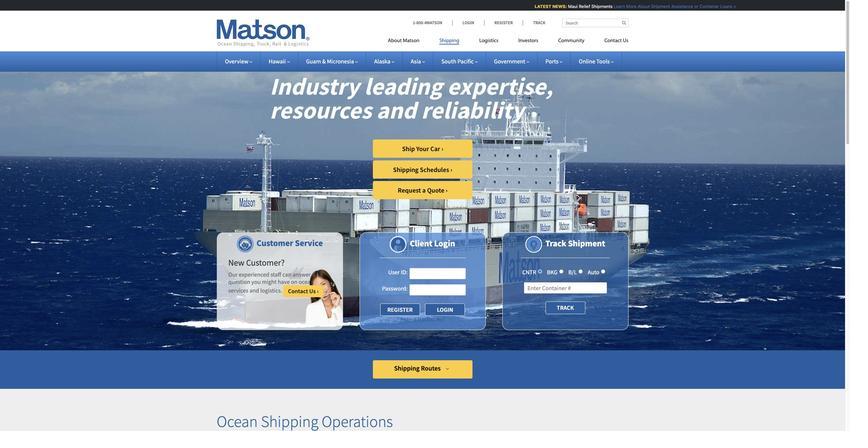 Task type: locate. For each thing, give the bounding box(es) containing it.
user id:
[[388, 268, 408, 276]]

hawaii link
[[269, 57, 290, 65]]

0 vertical spatial shipping
[[440, 38, 460, 44]]

track inside button
[[557, 304, 574, 312]]

id:
[[401, 268, 408, 276]]

0 horizontal spatial register link
[[380, 304, 420, 316]]

shipments
[[590, 4, 612, 9]]

our
[[228, 271, 238, 278]]

alaska
[[374, 57, 391, 65]]

us down search icon
[[623, 38, 629, 44]]

quote
[[427, 186, 445, 194]]

track down the latest
[[533, 20, 546, 26]]

track for track shipment
[[546, 238, 567, 249]]

› right car
[[442, 144, 443, 153]]

ship
[[402, 144, 415, 153]]

1 horizontal spatial register link
[[484, 20, 523, 26]]

1 horizontal spatial register
[[495, 20, 513, 26]]

learn more about shipment assistance or container loans > link
[[613, 4, 735, 9]]

&
[[322, 57, 326, 65]]

car
[[431, 144, 440, 153]]

contact
[[605, 38, 622, 44], [288, 287, 308, 295]]

government
[[494, 57, 525, 65]]

search image
[[622, 21, 626, 25]]

shipping up south
[[440, 38, 460, 44]]

bkg
[[547, 268, 558, 276]]

register up forgot
[[387, 306, 413, 314]]

1 horizontal spatial login
[[463, 20, 474, 26]]

1 vertical spatial shipping
[[393, 165, 419, 174]]

0 vertical spatial shipment
[[650, 4, 669, 9]]

0 vertical spatial about
[[637, 4, 649, 9]]

about matson link
[[388, 35, 430, 48]]

>
[[732, 4, 735, 9]]

track link
[[523, 20, 546, 26]]

shipping routes
[[394, 364, 441, 372]]

shipment
[[650, 4, 669, 9], [568, 238, 605, 249]]

online
[[579, 57, 595, 65]]

blue matson logo with ocean, shipping, truck, rail and logistics written beneath it. image
[[217, 20, 310, 47]]

b/l
[[569, 268, 577, 276]]

1 vertical spatial track
[[546, 238, 567, 249]]

1 vertical spatial contact
[[288, 287, 308, 295]]

register
[[495, 20, 513, 26], [387, 306, 413, 314]]

1 vertical spatial us
[[309, 287, 316, 295]]

register up "top menu" navigation
[[495, 20, 513, 26]]

cntr
[[522, 268, 536, 276]]

login
[[463, 20, 474, 26], [434, 238, 455, 249]]

contact up the tools on the right top
[[605, 38, 622, 44]]

shipping link
[[430, 35, 470, 48]]

2 vertical spatial track
[[557, 304, 574, 312]]

schedules
[[420, 165, 449, 174]]

us down ocean
[[309, 287, 316, 295]]

contact for contact us ›
[[288, 287, 308, 295]]

None button
[[425, 304, 465, 316]]

1 horizontal spatial contact
[[605, 38, 622, 44]]

matson
[[403, 38, 420, 44]]

auto
[[588, 268, 600, 276]]

learn
[[613, 4, 624, 9]]

0 horizontal spatial about
[[388, 38, 402, 44]]

tools
[[597, 57, 610, 65]]

1 vertical spatial about
[[388, 38, 402, 44]]

contact us ›
[[288, 287, 319, 295]]

0 vertical spatial us
[[623, 38, 629, 44]]

asia
[[411, 57, 421, 65]]

question
[[228, 278, 250, 286]]

1 horizontal spatial about
[[637, 4, 649, 9]]

more
[[625, 4, 636, 9]]

container
[[699, 4, 718, 9]]

0 vertical spatial login
[[463, 20, 474, 26]]

1 vertical spatial login
[[434, 238, 455, 249]]

about right the 'more'
[[637, 4, 649, 9]]

your
[[416, 144, 429, 153]]

contact for contact us
[[605, 38, 622, 44]]

1 horizontal spatial us
[[623, 38, 629, 44]]

login up shipping link
[[463, 20, 474, 26]]

south
[[442, 57, 456, 65]]

about left matson at the left top of page
[[388, 38, 402, 44]]

guam
[[306, 57, 321, 65]]

our experienced staff can answer any question you might have on ocean services and logistics.
[[228, 271, 321, 294]]

new customer?
[[228, 257, 285, 268]]

user
[[388, 268, 400, 276]]

shipping left routes
[[394, 364, 420, 372]]

1 vertical spatial register
[[387, 306, 413, 314]]

contact inside "top menu" navigation
[[605, 38, 622, 44]]

about inside "top menu" navigation
[[388, 38, 402, 44]]

1-800-4matson
[[413, 20, 442, 26]]

Password: password field
[[409, 284, 466, 296]]

asia link
[[411, 57, 425, 65]]

forgot
[[401, 316, 417, 323]]

shipping up request
[[393, 165, 419, 174]]

password?
[[418, 316, 445, 323]]

industry leading expertise, resources and reliability
[[270, 71, 553, 125]]

0 horizontal spatial shipment
[[568, 238, 605, 249]]

0 horizontal spatial us
[[309, 287, 316, 295]]

shipping inside 'link'
[[394, 364, 420, 372]]

shipment left assistance at the right top of the page
[[650, 4, 669, 9]]

track
[[533, 20, 546, 26], [546, 238, 567, 249], [557, 304, 574, 312]]

0 vertical spatial register link
[[484, 20, 523, 26]]

shipping
[[440, 38, 460, 44], [393, 165, 419, 174], [394, 364, 420, 372]]

1 vertical spatial register link
[[380, 304, 420, 316]]

us inside "top menu" navigation
[[623, 38, 629, 44]]

0 horizontal spatial contact
[[288, 287, 308, 295]]

on
[[291, 278, 298, 286]]

› down any
[[317, 287, 319, 295]]

register link down password:
[[380, 304, 420, 316]]

us
[[623, 38, 629, 44], [309, 287, 316, 295]]

shipment up b/l radio
[[568, 238, 605, 249]]

track down enter container # text field at the right bottom of the page
[[557, 304, 574, 312]]

None search field
[[562, 19, 629, 27]]

›
[[442, 144, 443, 153], [451, 165, 452, 174], [446, 186, 448, 194], [317, 287, 319, 295]]

shipping inside "top menu" navigation
[[440, 38, 460, 44]]

0 vertical spatial track
[[533, 20, 546, 26]]

track up 'bkg' radio
[[546, 238, 567, 249]]

contact down on
[[288, 287, 308, 295]]

2 vertical spatial shipping
[[394, 364, 420, 372]]

0 vertical spatial contact
[[605, 38, 622, 44]]

about
[[637, 4, 649, 9], [388, 38, 402, 44]]

register link up "top menu" navigation
[[484, 20, 523, 26]]

services and
[[228, 287, 259, 294]]

you
[[251, 278, 261, 286]]

login right client at the bottom of the page
[[434, 238, 455, 249]]

shipping schedules ›
[[393, 165, 452, 174]]

Enter Container # text field
[[524, 282, 607, 294]]

have
[[278, 278, 290, 286]]



Task type: vqa. For each thing, say whether or not it's contained in the screenshot.
the middle for
no



Task type: describe. For each thing, give the bounding box(es) containing it.
ocean
[[299, 278, 314, 286]]

guam & micronesia
[[306, 57, 354, 65]]

password:
[[382, 285, 408, 292]]

hawaii
[[269, 57, 286, 65]]

and
[[377, 95, 417, 125]]

forgot password? link
[[401, 316, 445, 323]]

community link
[[548, 35, 595, 48]]

maui
[[567, 4, 577, 9]]

shipping schedules › link
[[373, 160, 473, 179]]

resources
[[270, 95, 372, 125]]

logistics
[[479, 38, 499, 44]]

client login
[[410, 238, 455, 249]]

1 horizontal spatial shipment
[[650, 4, 669, 9]]

investors
[[519, 38, 538, 44]]

customer
[[257, 238, 293, 248]]

staff
[[271, 271, 281, 278]]

shipping for shipping
[[440, 38, 460, 44]]

overview link
[[225, 57, 253, 65]]

1-
[[413, 20, 417, 26]]

customer service
[[257, 238, 323, 248]]

us for contact us
[[623, 38, 629, 44]]

contact us link
[[595, 35, 629, 48]]

ports
[[546, 57, 559, 65]]

industry
[[270, 71, 359, 101]]

any
[[312, 271, 321, 278]]

us for contact us ›
[[309, 287, 316, 295]]

latest
[[534, 4, 550, 9]]

investors link
[[509, 35, 548, 48]]

logistics.
[[260, 287, 282, 294]]

shipping routes link
[[373, 360, 473, 379]]

routes
[[421, 364, 441, 372]]

shipping for shipping schedules ›
[[393, 165, 419, 174]]

south pacific link
[[442, 57, 478, 65]]

can
[[283, 271, 291, 278]]

contact us › link
[[283, 285, 323, 297]]

0 horizontal spatial register
[[387, 306, 413, 314]]

reliability
[[421, 95, 524, 125]]

about matson
[[388, 38, 420, 44]]

track for track link
[[533, 20, 546, 26]]

BKG radio
[[559, 269, 564, 274]]

request a quote › link
[[373, 181, 473, 199]]

track for track button
[[557, 304, 574, 312]]

› right schedules
[[451, 165, 452, 174]]

image of smiling customer service agent ready to help. image
[[305, 269, 343, 325]]

login link
[[452, 20, 484, 26]]

news:
[[551, 4, 566, 9]]

pacific
[[458, 57, 474, 65]]

might
[[262, 278, 277, 286]]

service
[[295, 238, 323, 248]]

online tools
[[579, 57, 610, 65]]

loans
[[719, 4, 731, 9]]

ship your car › link
[[373, 140, 473, 158]]

0 horizontal spatial login
[[434, 238, 455, 249]]

› right quote
[[446, 186, 448, 194]]

guam & micronesia link
[[306, 57, 358, 65]]

CNTR radio
[[538, 269, 542, 274]]

800-
[[417, 20, 425, 26]]

expertise,
[[447, 71, 553, 101]]

ports link
[[546, 57, 563, 65]]

B/L radio
[[579, 269, 583, 274]]

0 vertical spatial register
[[495, 20, 513, 26]]

leading
[[364, 71, 443, 101]]

latest news: maui relief shipments learn more about shipment assistance or container loans >
[[534, 4, 735, 9]]

request
[[398, 186, 421, 194]]

track shipment
[[546, 238, 605, 249]]

1 vertical spatial shipment
[[568, 238, 605, 249]]

Search search field
[[562, 19, 629, 27]]

track button
[[546, 302, 585, 314]]

experienced
[[239, 271, 269, 278]]

logistics link
[[470, 35, 509, 48]]

User ID: text field
[[409, 268, 466, 279]]

or
[[693, 4, 697, 9]]

micronesia
[[327, 57, 354, 65]]

ship your car ›
[[402, 144, 443, 153]]

Auto radio
[[601, 269, 606, 274]]

new
[[228, 257, 244, 268]]

relief
[[578, 4, 589, 9]]

south pacific
[[442, 57, 474, 65]]

alaska link
[[374, 57, 395, 65]]

online tools link
[[579, 57, 614, 65]]

contact us
[[605, 38, 629, 44]]

community
[[558, 38, 585, 44]]

client
[[410, 238, 433, 249]]

top menu navigation
[[388, 35, 629, 48]]

request a quote ›
[[398, 186, 448, 194]]

a
[[422, 186, 426, 194]]

shipping for shipping routes
[[394, 364, 420, 372]]



